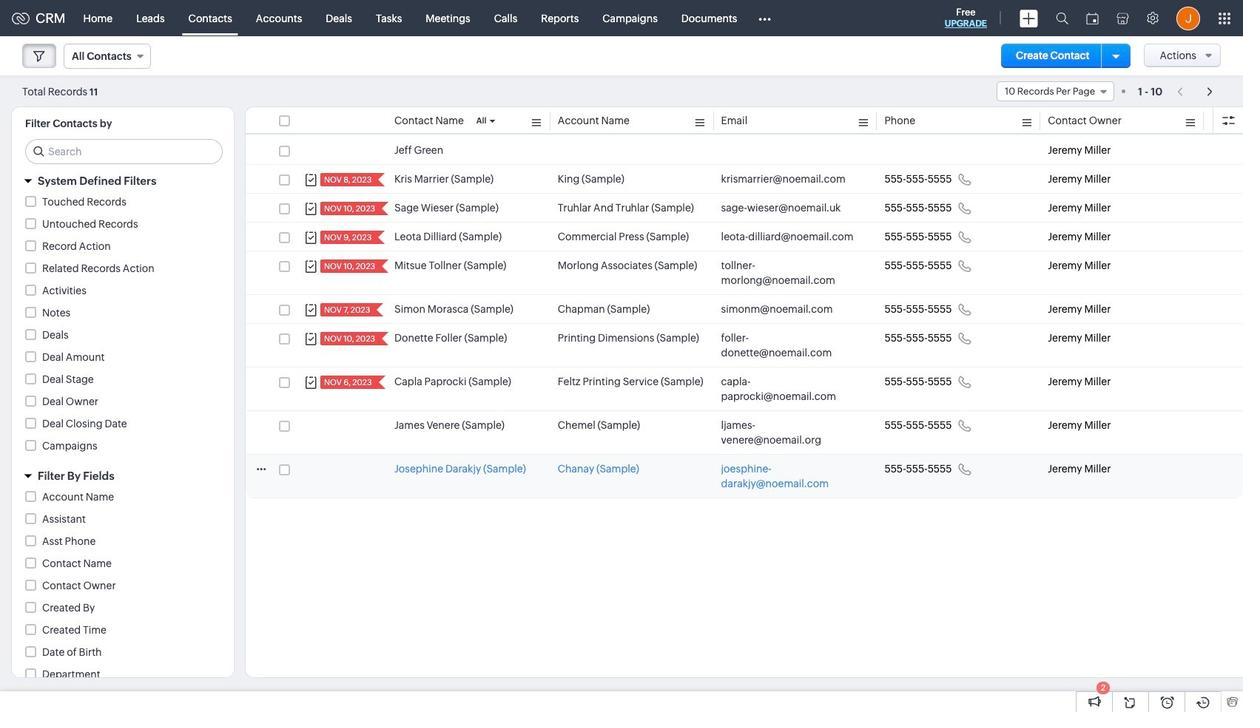 Task type: vqa. For each thing, say whether or not it's contained in the screenshot.
profile element
yes



Task type: locate. For each thing, give the bounding box(es) containing it.
None field
[[64, 44, 151, 69], [997, 81, 1115, 101], [64, 44, 151, 69], [997, 81, 1115, 101]]

calendar image
[[1087, 12, 1099, 24]]

create menu image
[[1020, 9, 1039, 27]]

search element
[[1048, 0, 1078, 36]]

row group
[[246, 136, 1244, 499]]



Task type: describe. For each thing, give the bounding box(es) containing it.
create menu element
[[1011, 0, 1048, 36]]

Other Modules field
[[750, 6, 781, 30]]

logo image
[[12, 12, 30, 24]]

profile image
[[1177, 6, 1201, 30]]

profile element
[[1168, 0, 1210, 36]]

search image
[[1056, 12, 1069, 24]]

Search text field
[[26, 140, 222, 164]]



